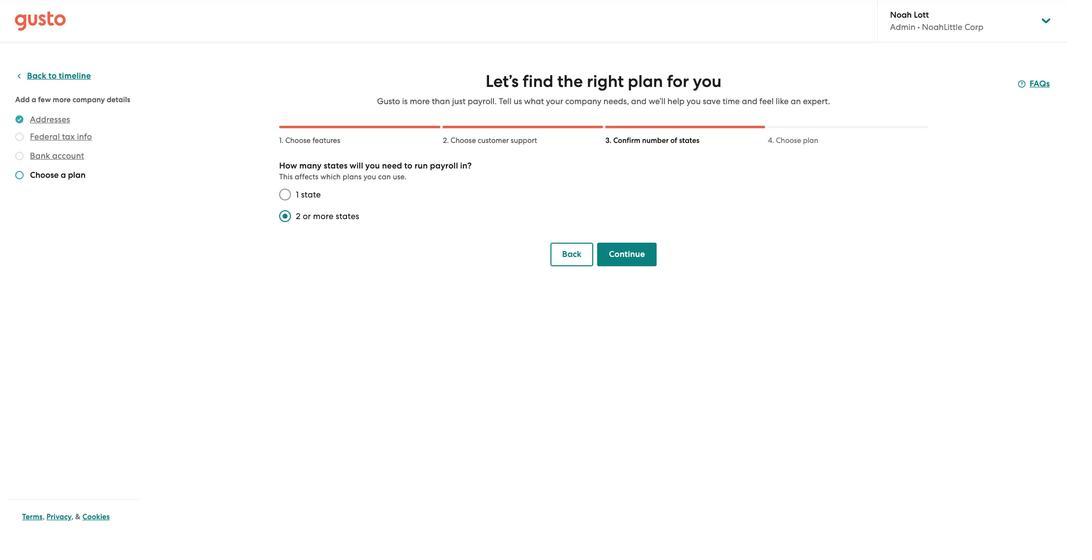 Task type: describe. For each thing, give the bounding box(es) containing it.
admin
[[890, 22, 916, 32]]

2 , from the left
[[71, 513, 73, 522]]

let's
[[486, 71, 519, 91]]

faqs
[[1030, 79, 1050, 89]]

let's find the right plan for you gusto is more than just payroll. tell us what your company needs, and we'll help you save time and feel like an expert.
[[377, 71, 830, 106]]

add a few more company details
[[15, 95, 130, 104]]

2
[[296, 211, 301, 221]]

of
[[671, 136, 678, 145]]

terms , privacy , & cookies
[[22, 513, 110, 522]]

terms link
[[22, 513, 43, 522]]

continue
[[609, 249, 645, 260]]

home image
[[15, 11, 66, 31]]

your
[[546, 96, 563, 106]]

cookies
[[82, 513, 110, 522]]

2 or more states radio
[[274, 206, 296, 227]]

or
[[303, 211, 311, 221]]

check image
[[15, 152, 24, 160]]

customer
[[478, 136, 509, 145]]

faqs button
[[1018, 78, 1050, 90]]

the
[[558, 71, 583, 91]]

corp
[[965, 22, 984, 32]]

bank account
[[30, 151, 84, 161]]

2 or more states
[[296, 211, 359, 221]]

you left can
[[364, 173, 376, 181]]

2 and from the left
[[742, 96, 758, 106]]

cookies button
[[82, 511, 110, 523]]

1
[[296, 190, 299, 200]]

bank
[[30, 151, 50, 161]]

to inside "back to timeline" button
[[48, 71, 57, 81]]

state
[[301, 190, 321, 200]]

feel
[[760, 96, 774, 106]]

affects
[[295, 173, 319, 181]]

0 horizontal spatial company
[[73, 95, 105, 104]]

add
[[15, 95, 30, 104]]

addresses
[[30, 115, 70, 124]]

needs,
[[604, 96, 629, 106]]

1 and from the left
[[631, 96, 647, 106]]

choose a plan list
[[15, 114, 136, 183]]

terms
[[22, 513, 43, 522]]

federal tax info
[[30, 132, 92, 142]]

plan inside list
[[68, 170, 86, 180]]

payroll
[[430, 161, 458, 171]]

back for back
[[562, 249, 582, 260]]

save
[[703, 96, 721, 106]]

states for more
[[336, 211, 359, 221]]

expert.
[[803, 96, 830, 106]]

federal tax info button
[[30, 131, 92, 143]]

few
[[38, 95, 51, 104]]

choose a plan
[[30, 170, 86, 180]]

what
[[524, 96, 544, 106]]

choose for choose features
[[285, 136, 311, 145]]

time
[[723, 96, 740, 106]]

continue button
[[597, 243, 657, 266]]

choose features
[[285, 136, 340, 145]]

circle check image
[[15, 114, 24, 125]]

to inside how many states will you need to run payroll in? this affects which plans you can use.
[[404, 161, 413, 171]]

more inside let's find the right plan for you gusto is more than just payroll. tell us what your company needs, and we'll help you save time and feel like an expert.
[[410, 96, 430, 106]]

noah
[[890, 10, 912, 20]]

lott
[[914, 10, 929, 20]]

0 horizontal spatial more
[[53, 95, 71, 104]]

you up 'save'
[[693, 71, 722, 91]]

plan inside let's find the right plan for you gusto is more than just payroll. tell us what your company needs, and we'll help you save time and feel like an expert.
[[628, 71, 663, 91]]

an
[[791, 96, 801, 106]]

how many states will you need to run payroll in? this affects which plans you can use.
[[279, 161, 472, 181]]

choose for choose a plan
[[30, 170, 59, 180]]

find
[[523, 71, 554, 91]]

help
[[668, 96, 685, 106]]

payroll.
[[468, 96, 497, 106]]

you right help
[[687, 96, 701, 106]]

choose for choose plan
[[776, 136, 801, 145]]

1 state
[[296, 190, 321, 200]]

1 vertical spatial plan
[[803, 136, 819, 145]]

states for of
[[679, 136, 700, 145]]

back to timeline button
[[15, 70, 91, 82]]

tax
[[62, 132, 75, 142]]

privacy link
[[46, 513, 71, 522]]

a for plan
[[61, 170, 66, 180]]

bank account button
[[30, 150, 84, 162]]

than
[[432, 96, 450, 106]]

back button
[[551, 243, 593, 266]]



Task type: vqa. For each thing, say whether or not it's contained in the screenshot.
'company' in Let's find the right plan for you Gusto is more than just payroll. Tell us what your company needs, and we'll help you save time and feel like an expert.
yes



Task type: locate. For each thing, give the bounding box(es) containing it.
company
[[73, 95, 105, 104], [565, 96, 602, 106]]

plan down "account"
[[68, 170, 86, 180]]

states up 'which'
[[324, 161, 348, 171]]

1 vertical spatial to
[[404, 161, 413, 171]]

choose down like
[[776, 136, 801, 145]]

1 horizontal spatial plan
[[628, 71, 663, 91]]

0 horizontal spatial to
[[48, 71, 57, 81]]

to left run
[[404, 161, 413, 171]]

info
[[77, 132, 92, 142]]

1 state radio
[[274, 184, 296, 206]]

2 horizontal spatial plan
[[803, 136, 819, 145]]

choose for choose customer support
[[451, 136, 476, 145]]

you
[[693, 71, 722, 91], [687, 96, 701, 106], [365, 161, 380, 171], [364, 173, 376, 181]]

0 vertical spatial states
[[679, 136, 700, 145]]

0 vertical spatial plan
[[628, 71, 663, 91]]

more
[[53, 95, 71, 104], [410, 96, 430, 106], [313, 211, 334, 221]]

a down "account"
[[61, 170, 66, 180]]

support
[[511, 136, 537, 145]]

a left few
[[32, 95, 36, 104]]

company down timeline
[[73, 95, 105, 104]]

plan down expert.
[[803, 136, 819, 145]]

addresses button
[[30, 114, 70, 125]]

like
[[776, 96, 789, 106]]

states
[[679, 136, 700, 145], [324, 161, 348, 171], [336, 211, 359, 221]]

0 vertical spatial a
[[32, 95, 36, 104]]

1 horizontal spatial back
[[562, 249, 582, 260]]

1 vertical spatial back
[[562, 249, 582, 260]]

back
[[27, 71, 46, 81], [562, 249, 582, 260]]

and left we'll
[[631, 96, 647, 106]]

1 horizontal spatial more
[[313, 211, 334, 221]]

account
[[52, 151, 84, 161]]

company inside let's find the right plan for you gusto is more than just payroll. tell us what your company needs, and we'll help you save time and feel like an expert.
[[565, 96, 602, 106]]

0 vertical spatial check image
[[15, 133, 24, 141]]

check image down check image
[[15, 171, 24, 179]]

will
[[350, 161, 363, 171]]

you right will
[[365, 161, 380, 171]]

1 vertical spatial check image
[[15, 171, 24, 179]]

to left timeline
[[48, 71, 57, 81]]

run
[[415, 161, 428, 171]]

2 check image from the top
[[15, 171, 24, 179]]

how
[[279, 161, 297, 171]]

federal
[[30, 132, 60, 142]]

plans
[[343, 173, 362, 181]]

which
[[321, 173, 341, 181]]

plan
[[628, 71, 663, 91], [803, 136, 819, 145], [68, 170, 86, 180]]

back to timeline
[[27, 71, 91, 81]]

back inside button
[[562, 249, 582, 260]]

check image down circle check image
[[15, 133, 24, 141]]

noahlittle
[[922, 22, 963, 32]]

more right or
[[313, 211, 334, 221]]

gusto
[[377, 96, 400, 106]]

&
[[75, 513, 81, 522]]

,
[[43, 513, 45, 522], [71, 513, 73, 522]]

states right of
[[679, 136, 700, 145]]

this
[[279, 173, 293, 181]]

2 horizontal spatial more
[[410, 96, 430, 106]]

states down plans
[[336, 211, 359, 221]]

can
[[378, 173, 391, 181]]

choose down bank
[[30, 170, 59, 180]]

and left feel
[[742, 96, 758, 106]]

choose up "in?"
[[451, 136, 476, 145]]

many
[[299, 161, 322, 171]]

back inside button
[[27, 71, 46, 81]]

and
[[631, 96, 647, 106], [742, 96, 758, 106]]

in?
[[460, 161, 472, 171]]

, left privacy
[[43, 513, 45, 522]]

need
[[382, 161, 402, 171]]

a inside list
[[61, 170, 66, 180]]

1 horizontal spatial a
[[61, 170, 66, 180]]

2 vertical spatial plan
[[68, 170, 86, 180]]

plan up we'll
[[628, 71, 663, 91]]

us
[[514, 96, 522, 106]]

a for few
[[32, 95, 36, 104]]

to
[[48, 71, 57, 81], [404, 161, 413, 171]]

1 vertical spatial states
[[324, 161, 348, 171]]

check image
[[15, 133, 24, 141], [15, 171, 24, 179]]

1 check image from the top
[[15, 133, 24, 141]]

choose inside list
[[30, 170, 59, 180]]

1 horizontal spatial ,
[[71, 513, 73, 522]]

number
[[642, 136, 669, 145]]

privacy
[[46, 513, 71, 522]]

more right few
[[53, 95, 71, 104]]

more right is
[[410, 96, 430, 106]]

0 horizontal spatial plan
[[68, 170, 86, 180]]

choose up how
[[285, 136, 311, 145]]

1 horizontal spatial to
[[404, 161, 413, 171]]

company down "the"
[[565, 96, 602, 106]]

1 vertical spatial a
[[61, 170, 66, 180]]

0 horizontal spatial ,
[[43, 513, 45, 522]]

a
[[32, 95, 36, 104], [61, 170, 66, 180]]

features
[[313, 136, 340, 145]]

•
[[918, 22, 920, 32]]

is
[[402, 96, 408, 106]]

confirm number of states
[[613, 136, 700, 145]]

states inside how many states will you need to run payroll in? this affects which plans you can use.
[[324, 161, 348, 171]]

use.
[[393, 173, 407, 181]]

choose customer support
[[451, 136, 537, 145]]

choose plan
[[776, 136, 819, 145]]

for
[[667, 71, 689, 91]]

right
[[587, 71, 624, 91]]

1 horizontal spatial company
[[565, 96, 602, 106]]

0 horizontal spatial a
[[32, 95, 36, 104]]

1 horizontal spatial and
[[742, 96, 758, 106]]

just
[[452, 96, 466, 106]]

tell
[[499, 96, 512, 106]]

1 , from the left
[[43, 513, 45, 522]]

, left &
[[71, 513, 73, 522]]

0 horizontal spatial back
[[27, 71, 46, 81]]

details
[[107, 95, 130, 104]]

0 vertical spatial to
[[48, 71, 57, 81]]

confirm
[[613, 136, 641, 145]]

0 vertical spatial back
[[27, 71, 46, 81]]

noah lott admin • noahlittle corp
[[890, 10, 984, 32]]

timeline
[[59, 71, 91, 81]]

we'll
[[649, 96, 666, 106]]

0 horizontal spatial and
[[631, 96, 647, 106]]

back for back to timeline
[[27, 71, 46, 81]]

2 vertical spatial states
[[336, 211, 359, 221]]

choose
[[285, 136, 311, 145], [451, 136, 476, 145], [776, 136, 801, 145], [30, 170, 59, 180]]



